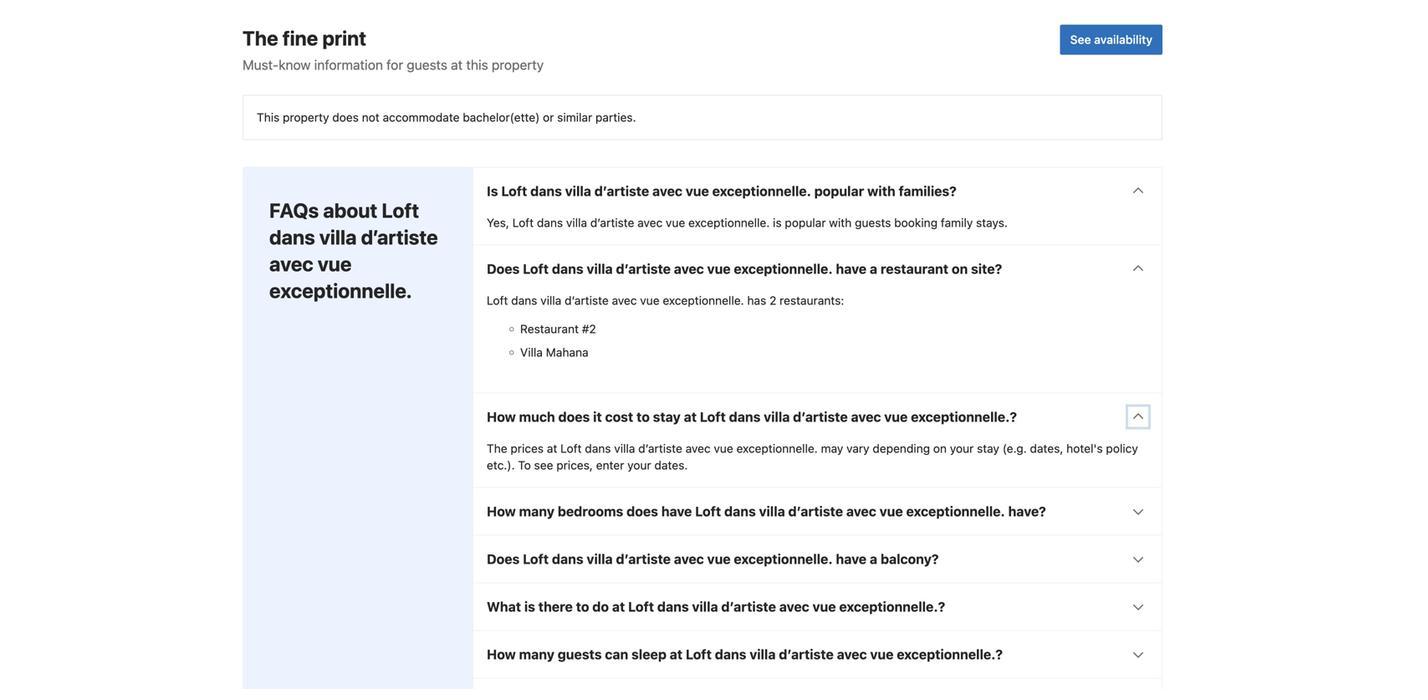 Task type: describe. For each thing, give the bounding box(es) containing it.
villa inside what is there to do at loft dans villa d'artiste avec vue exceptionnelle.? dropdown button
[[692, 599, 719, 615]]

hotel's
[[1067, 442, 1104, 455]]

information
[[314, 57, 383, 73]]

how many guests can sleep at loft dans villa d'artiste avec vue exceptionnelle.?
[[487, 647, 1003, 663]]

print
[[323, 26, 367, 50]]

at right do
[[612, 599, 625, 615]]

to
[[518, 458, 531, 472]]

0 vertical spatial your
[[951, 442, 974, 455]]

property inside the fine print must-know information for guests at this property
[[492, 57, 544, 73]]

how much does it cost to stay at loft dans villa d'artiste avec vue exceptionnelle.? button
[[474, 394, 1162, 440]]

on inside the prices at loft dans villa d'artiste avec vue exceptionnelle. may vary depending on your stay (e.g. dates, hotel's policy etc.). to see prices, enter your dates.
[[934, 442, 947, 455]]

d'artiste inside how many guests can sleep at loft dans villa d'artiste avec vue exceptionnelle.? dropdown button
[[779, 647, 834, 663]]

how many bedrooms does have loft dans villa d'artiste avec vue exceptionnelle. have?
[[487, 504, 1047, 520]]

know
[[279, 57, 311, 73]]

popular inside dropdown button
[[815, 183, 865, 199]]

faqs about loft dans villa d'artiste avec vue exceptionnelle.
[[269, 199, 438, 302]]

villa inside how many guests can sleep at loft dans villa d'artiste avec vue exceptionnelle.? dropdown button
[[750, 647, 776, 663]]

1 vertical spatial to
[[576, 599, 590, 615]]

similar
[[558, 110, 593, 124]]

villa up restaurant
[[541, 294, 562, 307]]

a for balcony?
[[870, 551, 878, 567]]

does for much
[[559, 409, 590, 425]]

1 vertical spatial popular
[[785, 216, 826, 230]]

is inside what is there to do at loft dans villa d'artiste avec vue exceptionnelle.? dropdown button
[[525, 599, 536, 615]]

much
[[519, 409, 555, 425]]

do
[[593, 599, 609, 615]]

is loft dans villa d'artiste avec vue exceptionnelle. popular with families?
[[487, 183, 957, 199]]

mahana
[[546, 345, 589, 359]]

2 vertical spatial does
[[627, 504, 659, 520]]

many for bedrooms
[[519, 504, 555, 520]]

family
[[941, 216, 974, 230]]

avec inside the prices at loft dans villa d'artiste avec vue exceptionnelle. may vary depending on your stay (e.g. dates, hotel's policy etc.). to see prices, enter your dates.
[[686, 442, 711, 455]]

stays.
[[977, 216, 1008, 230]]

there
[[539, 599, 573, 615]]

stay inside the prices at loft dans villa d'artiste avec vue exceptionnelle. may vary depending on your stay (e.g. dates, hotel's policy etc.). to see prices, enter your dates.
[[978, 442, 1000, 455]]

faqs
[[269, 199, 319, 222]]

villa inside is loft dans villa d'artiste avec vue exceptionnelle. popular with families? dropdown button
[[565, 183, 592, 199]]

does loft dans villa d'artiste avec vue exceptionnelle. have a balcony? button
[[474, 536, 1162, 583]]

have for restaurant
[[836, 261, 867, 277]]

exceptionnelle. up yes, loft dans villa d'artiste avec vue exceptionnelle. is popular with guests booking family stays.
[[713, 183, 812, 199]]

a for restaurant
[[870, 261, 878, 277]]

dans down what is there to do at loft dans villa d'artiste avec vue exceptionnelle.? on the bottom of page
[[715, 647, 747, 663]]

does loft dans villa d'artiste avec vue exceptionnelle. have a balcony?
[[487, 551, 939, 567]]

villa mahana
[[521, 345, 589, 359]]

how for how much does it cost to stay at loft dans villa d'artiste avec vue exceptionnelle.?
[[487, 409, 516, 425]]

have?
[[1009, 504, 1047, 520]]

villa inside does loft dans villa d'artiste avec vue exceptionnelle. have a balcony? dropdown button
[[587, 551, 613, 567]]

dates.
[[655, 458, 688, 472]]

may
[[821, 442, 844, 455]]

vue inside the prices at loft dans villa d'artiste avec vue exceptionnelle. may vary depending on your stay (e.g. dates, hotel's policy etc.). to see prices, enter your dates.
[[714, 442, 734, 455]]

does for does loft dans villa d'artiste avec vue exceptionnelle. have a restaurant on site?
[[487, 261, 520, 277]]

villa inside how many bedrooms does have loft dans villa d'artiste avec vue exceptionnelle. have? dropdown button
[[760, 504, 786, 520]]

accommodate
[[383, 110, 460, 124]]

0 vertical spatial to
[[637, 409, 650, 425]]

restaurant #2
[[521, 322, 596, 336]]

exceptionnelle. down is loft dans villa d'artiste avec vue exceptionnelle. popular with families?
[[689, 216, 770, 230]]

d'artiste inside 'faqs about loft dans villa d'artiste avec vue exceptionnelle.'
[[361, 225, 438, 249]]

about
[[323, 199, 378, 222]]

exceptionnelle. down how many bedrooms does have loft dans villa d'artiste avec vue exceptionnelle. have?
[[734, 551, 833, 567]]

1 vertical spatial with
[[830, 216, 852, 230]]

many for guests
[[519, 647, 555, 663]]

dans up sleep
[[658, 599, 689, 615]]

0 vertical spatial is
[[773, 216, 782, 230]]

this property does not accommodate bachelor(ette) or similar parties.
[[257, 110, 636, 124]]

has
[[748, 294, 767, 307]]

it
[[593, 409, 602, 425]]

exceptionnelle.? for what is there to do at loft dans villa d'artiste avec vue exceptionnelle.?
[[840, 599, 946, 615]]

depending
[[873, 442, 931, 455]]

stay inside dropdown button
[[653, 409, 681, 425]]

dans up restaurant
[[512, 294, 538, 307]]

yes,
[[487, 216, 510, 230]]

2 horizontal spatial guests
[[855, 216, 892, 230]]

vue inside 'faqs about loft dans villa d'artiste avec vue exceptionnelle.'
[[318, 252, 352, 276]]

dans right is
[[531, 183, 562, 199]]

restaurant
[[881, 261, 949, 277]]

see
[[1071, 32, 1092, 46]]

d'artiste inside is loft dans villa d'artiste avec vue exceptionnelle. popular with families? dropdown button
[[595, 183, 650, 199]]

loft inside 'faqs about loft dans villa d'artiste avec vue exceptionnelle.'
[[382, 199, 419, 222]]

0 horizontal spatial property
[[283, 110, 329, 124]]

see
[[534, 458, 554, 472]]

villa right the yes, at the top of page
[[566, 216, 588, 230]]

at inside the prices at loft dans villa d'artiste avec vue exceptionnelle. may vary depending on your stay (e.g. dates, hotel's policy etc.). to see prices, enter your dates.
[[547, 442, 558, 455]]

have for balcony?
[[836, 551, 867, 567]]

the prices at loft dans villa d'artiste avec vue exceptionnelle. may vary depending on your stay (e.g. dates, hotel's policy etc.). to see prices, enter your dates.
[[487, 442, 1139, 472]]

can
[[605, 647, 629, 663]]

sleep
[[632, 647, 667, 663]]

guests inside the fine print must-know information for guests at this property
[[407, 57, 448, 73]]

booking
[[895, 216, 938, 230]]

dans up the prices at loft dans villa d'artiste avec vue exceptionnelle. may vary depending on your stay (e.g. dates, hotel's policy etc.). to see prices, enter your dates.
[[729, 409, 761, 425]]

parties.
[[596, 110, 636, 124]]



Task type: locate. For each thing, give the bounding box(es) containing it.
villa up does loft dans villa d'artiste avec vue exceptionnelle. have a balcony? dropdown button
[[760, 504, 786, 520]]

the up etc.).
[[487, 442, 508, 455]]

1 horizontal spatial property
[[492, 57, 544, 73]]

0 horizontal spatial is
[[525, 599, 536, 615]]

1 horizontal spatial guests
[[558, 647, 602, 663]]

site?
[[972, 261, 1003, 277]]

does left not
[[333, 110, 359, 124]]

on
[[952, 261, 968, 277], [934, 442, 947, 455]]

d'artiste inside the prices at loft dans villa d'artiste avec vue exceptionnelle. may vary depending on your stay (e.g. dates, hotel's policy etc.). to see prices, enter your dates.
[[639, 442, 683, 455]]

0 vertical spatial a
[[870, 261, 878, 277]]

1 horizontal spatial does
[[559, 409, 590, 425]]

2 horizontal spatial does
[[627, 504, 659, 520]]

how for how many bedrooms does have loft dans villa d'artiste avec vue exceptionnelle. have?
[[487, 504, 516, 520]]

0 horizontal spatial stay
[[653, 409, 681, 425]]

1 does from the top
[[487, 261, 520, 277]]

your left '(e.g.'
[[951, 442, 974, 455]]

d'artiste inside does loft dans villa d'artiste avec vue exceptionnelle. have a balcony? dropdown button
[[616, 551, 671, 567]]

bedrooms
[[558, 504, 624, 520]]

0 vertical spatial on
[[952, 261, 968, 277]]

0 vertical spatial does
[[487, 261, 520, 277]]

d'artiste inside 'how much does it cost to stay at loft dans villa d'artiste avec vue exceptionnelle.?' dropdown button
[[794, 409, 848, 425]]

this
[[466, 57, 488, 73]]

have down how many bedrooms does have loft dans villa d'artiste avec vue exceptionnelle. have? dropdown button
[[836, 551, 867, 567]]

1 vertical spatial on
[[934, 442, 947, 455]]

villa down does loft dans villa d'artiste avec vue exceptionnelle. have a balcony?
[[692, 599, 719, 615]]

villa up #2
[[587, 261, 613, 277]]

with
[[868, 183, 896, 199], [830, 216, 852, 230]]

1 horizontal spatial stay
[[978, 442, 1000, 455]]

with left "families?"
[[868, 183, 896, 199]]

with inside dropdown button
[[868, 183, 896, 199]]

0 horizontal spatial guests
[[407, 57, 448, 73]]

villa
[[521, 345, 543, 359]]

villa inside the prices at loft dans villa d'artiste avec vue exceptionnelle. may vary depending on your stay (e.g. dates, hotel's policy etc.). to see prices, enter your dates.
[[615, 442, 636, 455]]

dans up enter
[[585, 442, 611, 455]]

at left this
[[451, 57, 463, 73]]

how left much
[[487, 409, 516, 425]]

1 vertical spatial does
[[559, 409, 590, 425]]

exceptionnelle.? for how many guests can sleep at loft dans villa d'artiste avec vue exceptionnelle.?
[[897, 647, 1003, 663]]

1 vertical spatial have
[[662, 504, 692, 520]]

1 vertical spatial property
[[283, 110, 329, 124]]

1 vertical spatial your
[[628, 458, 652, 472]]

or
[[543, 110, 554, 124]]

villa up the prices at loft dans villa d'artiste avec vue exceptionnelle. may vary depending on your stay (e.g. dates, hotel's policy etc.). to see prices, enter your dates.
[[764, 409, 790, 425]]

0 vertical spatial does
[[333, 110, 359, 124]]

dans inside 'faqs about loft dans villa d'artiste avec vue exceptionnelle.'
[[269, 225, 315, 249]]

to
[[637, 409, 650, 425], [576, 599, 590, 615]]

with down is loft dans villa d'artiste avec vue exceptionnelle. popular with families? dropdown button
[[830, 216, 852, 230]]

0 vertical spatial property
[[492, 57, 544, 73]]

1 vertical spatial exceptionnelle.?
[[840, 599, 946, 615]]

fine
[[283, 26, 318, 50]]

1 vertical spatial how
[[487, 504, 516, 520]]

2 vertical spatial how
[[487, 647, 516, 663]]

exceptionnelle.
[[713, 183, 812, 199], [689, 216, 770, 230], [734, 261, 833, 277], [269, 279, 412, 302], [663, 294, 745, 307], [737, 442, 818, 455], [907, 504, 1006, 520], [734, 551, 833, 567]]

villa down what is there to do at loft dans villa d'artiste avec vue exceptionnelle.? on the bottom of page
[[750, 647, 776, 663]]

1 vertical spatial guests
[[855, 216, 892, 230]]

does loft dans villa d'artiste avec vue exceptionnelle. have a restaurant on site? button
[[474, 245, 1162, 292]]

dans
[[531, 183, 562, 199], [537, 216, 563, 230], [269, 225, 315, 249], [552, 261, 584, 277], [512, 294, 538, 307], [729, 409, 761, 425], [585, 442, 611, 455], [725, 504, 756, 520], [552, 551, 584, 567], [658, 599, 689, 615], [715, 647, 747, 663]]

how many bedrooms does have loft dans villa d'artiste avec vue exceptionnelle. have? button
[[474, 488, 1162, 535]]

is loft dans villa d'artiste avec vue exceptionnelle. popular with families? button
[[474, 168, 1162, 214]]

vary
[[847, 442, 870, 455]]

popular down is loft dans villa d'artiste avec vue exceptionnelle. popular with families? dropdown button
[[785, 216, 826, 230]]

etc.).
[[487, 458, 515, 472]]

at
[[451, 57, 463, 73], [684, 409, 697, 425], [547, 442, 558, 455], [612, 599, 625, 615], [670, 647, 683, 663]]

the
[[243, 26, 278, 50], [487, 442, 508, 455]]

the up must-
[[243, 26, 278, 50]]

villa inside the does loft dans villa d'artiste avec vue exceptionnelle. have a restaurant on site? dropdown button
[[587, 261, 613, 277]]

villa down about
[[320, 225, 357, 249]]

dans down faqs
[[269, 225, 315, 249]]

d'artiste inside the does loft dans villa d'artiste avec vue exceptionnelle. have a restaurant on site? dropdown button
[[616, 261, 671, 277]]

how down what
[[487, 647, 516, 663]]

villa up do
[[587, 551, 613, 567]]

enter
[[596, 458, 625, 472]]

to left do
[[576, 599, 590, 615]]

1 horizontal spatial the
[[487, 442, 508, 455]]

policy
[[1107, 442, 1139, 455]]

many down the see
[[519, 504, 555, 520]]

0 vertical spatial how
[[487, 409, 516, 425]]

guests inside dropdown button
[[558, 647, 602, 663]]

1 horizontal spatial your
[[951, 442, 974, 455]]

1 horizontal spatial is
[[773, 216, 782, 230]]

is
[[487, 183, 498, 199]]

popular up the does loft dans villa d'artiste avec vue exceptionnelle. have a restaurant on site? dropdown button
[[815, 183, 865, 199]]

guests left booking
[[855, 216, 892, 230]]

0 vertical spatial with
[[868, 183, 896, 199]]

1 vertical spatial is
[[525, 599, 536, 615]]

the for prices
[[487, 442, 508, 455]]

1 vertical spatial does
[[487, 551, 520, 567]]

exceptionnelle. up balcony? at right
[[907, 504, 1006, 520]]

2 does from the top
[[487, 551, 520, 567]]

how many guests can sleep at loft dans villa d'artiste avec vue exceptionnelle.? button
[[474, 631, 1162, 678]]

does down the yes, at the top of page
[[487, 261, 520, 277]]

villa down 'similar'
[[565, 183, 592, 199]]

property
[[492, 57, 544, 73], [283, 110, 329, 124]]

2 vertical spatial exceptionnelle.?
[[897, 647, 1003, 663]]

yes, loft dans villa d'artiste avec vue exceptionnelle. is popular with guests booking family stays.
[[487, 216, 1008, 230]]

the for fine
[[243, 26, 278, 50]]

does
[[333, 110, 359, 124], [559, 409, 590, 425], [627, 504, 659, 520]]

bachelor(ette)
[[463, 110, 540, 124]]

d'artiste
[[595, 183, 650, 199], [591, 216, 635, 230], [361, 225, 438, 249], [616, 261, 671, 277], [565, 294, 609, 307], [794, 409, 848, 425], [639, 442, 683, 455], [789, 504, 844, 520], [616, 551, 671, 567], [722, 599, 777, 615], [779, 647, 834, 663]]

at up the see
[[547, 442, 558, 455]]

exceptionnelle. inside the prices at loft dans villa d'artiste avec vue exceptionnelle. may vary depending on your stay (e.g. dates, hotel's policy etc.). to see prices, enter your dates.
[[737, 442, 818, 455]]

restaurants:
[[780, 294, 845, 307]]

loft dans villa d'artiste avec vue exceptionnelle. has 2 restaurants:
[[487, 294, 845, 307]]

0 horizontal spatial your
[[628, 458, 652, 472]]

popular
[[815, 183, 865, 199], [785, 216, 826, 230]]

exceptionnelle. up 2
[[734, 261, 833, 277]]

2 a from the top
[[870, 551, 878, 567]]

restaurant
[[521, 322, 579, 336]]

3 how from the top
[[487, 647, 516, 663]]

1 horizontal spatial to
[[637, 409, 650, 425]]

0 vertical spatial many
[[519, 504, 555, 520]]

d'artiste inside how many bedrooms does have loft dans villa d'artiste avec vue exceptionnelle. have? dropdown button
[[789, 504, 844, 520]]

does for does loft dans villa d'artiste avec vue exceptionnelle. have a balcony?
[[487, 551, 520, 567]]

what
[[487, 599, 521, 615]]

avec inside 'faqs about loft dans villa d'artiste avec vue exceptionnelle.'
[[269, 252, 314, 276]]

1 a from the top
[[870, 261, 878, 277]]

a left the restaurant
[[870, 261, 878, 277]]

stay left '(e.g.'
[[978, 442, 1000, 455]]

families?
[[899, 183, 957, 199]]

must-
[[243, 57, 279, 73]]

guests
[[407, 57, 448, 73], [855, 216, 892, 230], [558, 647, 602, 663]]

your right enter
[[628, 458, 652, 472]]

see availability button
[[1061, 24, 1163, 55]]

dans up restaurant #2
[[552, 261, 584, 277]]

2 many from the top
[[519, 647, 555, 663]]

does up what
[[487, 551, 520, 567]]

what is there to do at loft dans villa d'artiste avec vue exceptionnelle.?
[[487, 599, 946, 615]]

dans up does loft dans villa d'artiste avec vue exceptionnelle. have a balcony?
[[725, 504, 756, 520]]

stay
[[653, 409, 681, 425], [978, 442, 1000, 455]]

exceptionnelle. inside 'faqs about loft dans villa d'artiste avec vue exceptionnelle.'
[[269, 279, 412, 302]]

0 vertical spatial guests
[[407, 57, 448, 73]]

prices,
[[557, 458, 593, 472]]

does loft dans villa d'artiste avec vue exceptionnelle. have a restaurant on site?
[[487, 261, 1003, 277]]

see availability
[[1071, 32, 1153, 46]]

0 horizontal spatial the
[[243, 26, 278, 50]]

your
[[951, 442, 974, 455], [628, 458, 652, 472]]

accordion control element
[[473, 167, 1163, 690]]

what is there to do at loft dans villa d'artiste avec vue exceptionnelle.? button
[[474, 584, 1162, 630]]

exceptionnelle. down 'does loft dans villa d'artiste avec vue exceptionnelle. have a restaurant on site?'
[[663, 294, 745, 307]]

the fine print must-know information for guests at this property
[[243, 26, 544, 73]]

#2
[[582, 322, 596, 336]]

villa inside 'faqs about loft dans villa d'artiste avec vue exceptionnelle.'
[[320, 225, 357, 249]]

have
[[836, 261, 867, 277], [662, 504, 692, 520], [836, 551, 867, 567]]

the inside the fine print must-know information for guests at this property
[[243, 26, 278, 50]]

at right sleep
[[670, 647, 683, 663]]

dans right the yes, at the top of page
[[537, 216, 563, 230]]

is
[[773, 216, 782, 230], [525, 599, 536, 615]]

2
[[770, 294, 777, 307]]

2 vertical spatial have
[[836, 551, 867, 567]]

guests left can
[[558, 647, 602, 663]]

have down dates.
[[662, 504, 692, 520]]

1 how from the top
[[487, 409, 516, 425]]

on right depending
[[934, 442, 947, 455]]

villa
[[565, 183, 592, 199], [566, 216, 588, 230], [320, 225, 357, 249], [587, 261, 613, 277], [541, 294, 562, 307], [764, 409, 790, 425], [615, 442, 636, 455], [760, 504, 786, 520], [587, 551, 613, 567], [692, 599, 719, 615], [750, 647, 776, 663]]

exceptionnelle. down how much does it cost to stay at loft dans villa d'artiste avec vue exceptionnelle.?
[[737, 442, 818, 455]]

at up dates.
[[684, 409, 697, 425]]

stay right the cost
[[653, 409, 681, 425]]

0 horizontal spatial does
[[333, 110, 359, 124]]

does left it
[[559, 409, 590, 425]]

a left balcony? at right
[[870, 551, 878, 567]]

0 vertical spatial exceptionnelle.?
[[912, 409, 1018, 425]]

have up restaurants:
[[836, 261, 867, 277]]

on left site?
[[952, 261, 968, 277]]

dans inside the prices at loft dans villa d'artiste avec vue exceptionnelle. may vary depending on your stay (e.g. dates, hotel's policy etc.). to see prices, enter your dates.
[[585, 442, 611, 455]]

0 vertical spatial have
[[836, 261, 867, 277]]

is right what
[[525, 599, 536, 615]]

exceptionnelle. down about
[[269, 279, 412, 302]]

0 vertical spatial the
[[243, 26, 278, 50]]

balcony?
[[881, 551, 939, 567]]

1 vertical spatial stay
[[978, 442, 1000, 455]]

at inside the fine print must-know information for guests at this property
[[451, 57, 463, 73]]

does for property
[[333, 110, 359, 124]]

0 horizontal spatial on
[[934, 442, 947, 455]]

dates,
[[1031, 442, 1064, 455]]

vue
[[686, 183, 710, 199], [666, 216, 686, 230], [318, 252, 352, 276], [708, 261, 731, 277], [640, 294, 660, 307], [885, 409, 908, 425], [714, 442, 734, 455], [880, 504, 904, 520], [708, 551, 731, 567], [813, 599, 837, 615], [871, 647, 894, 663]]

avec
[[653, 183, 683, 199], [638, 216, 663, 230], [269, 252, 314, 276], [674, 261, 704, 277], [612, 294, 637, 307], [852, 409, 882, 425], [686, 442, 711, 455], [847, 504, 877, 520], [674, 551, 704, 567], [780, 599, 810, 615], [837, 647, 868, 663]]

loft inside the prices at loft dans villa d'artiste avec vue exceptionnelle. may vary depending on your stay (e.g. dates, hotel's policy etc.). to see prices, enter your dates.
[[561, 442, 582, 455]]

for
[[387, 57, 403, 73]]

how down etc.).
[[487, 504, 516, 520]]

(e.g.
[[1003, 442, 1027, 455]]

does
[[487, 261, 520, 277], [487, 551, 520, 567]]

cost
[[606, 409, 634, 425]]

prices
[[511, 442, 544, 455]]

how for how many guests can sleep at loft dans villa d'artiste avec vue exceptionnelle.?
[[487, 647, 516, 663]]

d'artiste inside what is there to do at loft dans villa d'artiste avec vue exceptionnelle.? dropdown button
[[722, 599, 777, 615]]

this
[[257, 110, 280, 124]]

is down is loft dans villa d'artiste avec vue exceptionnelle. popular with families? dropdown button
[[773, 216, 782, 230]]

how
[[487, 409, 516, 425], [487, 504, 516, 520], [487, 647, 516, 663]]

villa up enter
[[615, 442, 636, 455]]

1 many from the top
[[519, 504, 555, 520]]

0 horizontal spatial with
[[830, 216, 852, 230]]

the inside the prices at loft dans villa d'artiste avec vue exceptionnelle. may vary depending on your stay (e.g. dates, hotel's policy etc.). to see prices, enter your dates.
[[487, 442, 508, 455]]

many down there
[[519, 647, 555, 663]]

availability
[[1095, 32, 1153, 46]]

exceptionnelle.?
[[912, 409, 1018, 425], [840, 599, 946, 615], [897, 647, 1003, 663]]

loft
[[502, 183, 528, 199], [382, 199, 419, 222], [513, 216, 534, 230], [523, 261, 549, 277], [487, 294, 508, 307], [700, 409, 726, 425], [561, 442, 582, 455], [696, 504, 722, 520], [523, 551, 549, 567], [629, 599, 655, 615], [686, 647, 712, 663]]

not
[[362, 110, 380, 124]]

how much does it cost to stay at loft dans villa d'artiste avec vue exceptionnelle.?
[[487, 409, 1018, 425]]

dans up there
[[552, 551, 584, 567]]

villa inside 'how much does it cost to stay at loft dans villa d'artiste avec vue exceptionnelle.?' dropdown button
[[764, 409, 790, 425]]

2 vertical spatial guests
[[558, 647, 602, 663]]

1 vertical spatial many
[[519, 647, 555, 663]]

guests right for
[[407, 57, 448, 73]]

0 vertical spatial stay
[[653, 409, 681, 425]]

1 vertical spatial a
[[870, 551, 878, 567]]

to right the cost
[[637, 409, 650, 425]]

1 horizontal spatial on
[[952, 261, 968, 277]]

on inside dropdown button
[[952, 261, 968, 277]]

a
[[870, 261, 878, 277], [870, 551, 878, 567]]

0 vertical spatial popular
[[815, 183, 865, 199]]

1 horizontal spatial with
[[868, 183, 896, 199]]

2 how from the top
[[487, 504, 516, 520]]

0 horizontal spatial to
[[576, 599, 590, 615]]

does right bedrooms
[[627, 504, 659, 520]]

1 vertical spatial the
[[487, 442, 508, 455]]



Task type: vqa. For each thing, say whether or not it's contained in the screenshot.
think
no



